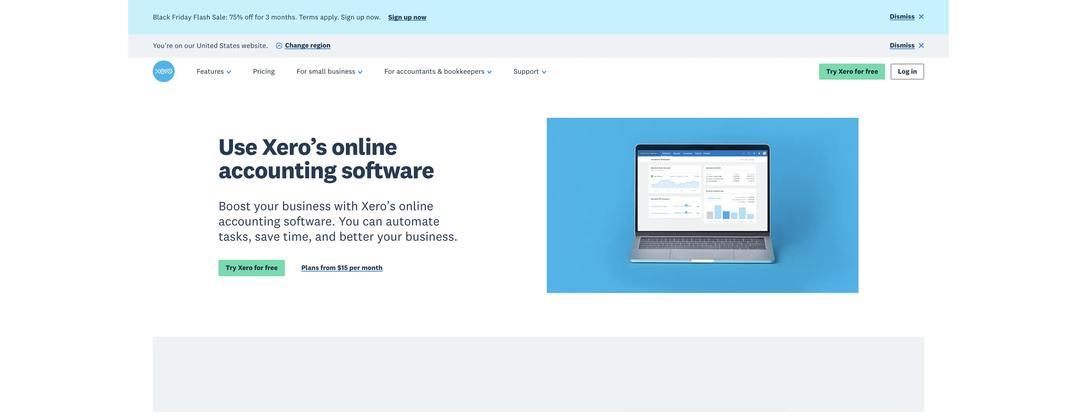 Task type: locate. For each thing, give the bounding box(es) containing it.
1 for from the left
[[297, 67, 307, 76]]

1 vertical spatial for
[[855, 67, 864, 76]]

&
[[438, 67, 442, 76]]

your
[[254, 198, 279, 214], [377, 229, 402, 244]]

free left log
[[866, 67, 879, 76]]

1 horizontal spatial try xero for free
[[827, 67, 879, 76]]

0 vertical spatial dismiss
[[890, 12, 915, 21]]

1 horizontal spatial try
[[827, 67, 837, 76]]

1 horizontal spatial xero's
[[361, 198, 396, 214]]

0 vertical spatial for
[[255, 12, 264, 21]]

accounting inside boost your business with xero's online accounting software. you can automate tasks, save time, and better your business.
[[219, 214, 281, 229]]

business inside dropdown button
[[328, 67, 356, 76]]

for
[[297, 67, 307, 76], [385, 67, 395, 76]]

1 dismiss from the top
[[890, 12, 915, 21]]

0 vertical spatial free
[[866, 67, 879, 76]]

from
[[321, 264, 336, 273]]

accountants
[[397, 67, 436, 76]]

1 horizontal spatial free
[[866, 67, 879, 76]]

1 vertical spatial your
[[377, 229, 402, 244]]

sign
[[341, 12, 355, 21], [389, 13, 402, 21]]

business inside boost your business with xero's online accounting software. you can automate tasks, save time, and better your business.
[[282, 198, 331, 214]]

0 vertical spatial xero's
[[262, 132, 327, 161]]

in
[[912, 67, 918, 76]]

dismiss button for you're on our united states website.
[[890, 41, 925, 52]]

use xero's online accounting software
[[219, 132, 434, 185]]

$15
[[338, 264, 348, 273]]

xero's inside boost your business with xero's online accounting software. you can automate tasks, save time, and better your business.
[[361, 198, 396, 214]]

try xero for free
[[827, 67, 879, 76], [226, 264, 278, 273]]

up left now
[[404, 13, 412, 21]]

0 vertical spatial try xero for free
[[827, 67, 879, 76]]

try for log in
[[827, 67, 837, 76]]

0 vertical spatial try xero for free link
[[819, 64, 886, 80]]

business for small
[[328, 67, 356, 76]]

pricing
[[253, 67, 275, 76]]

for left small
[[297, 67, 307, 76]]

your up save
[[254, 198, 279, 214]]

0 horizontal spatial for
[[297, 67, 307, 76]]

for inside "for small business" dropdown button
[[297, 67, 307, 76]]

0 horizontal spatial try xero for free link
[[219, 261, 285, 277]]

2 for from the left
[[385, 67, 395, 76]]

online
[[332, 132, 397, 161], [399, 198, 434, 214]]

1 vertical spatial dismiss
[[890, 41, 915, 50]]

0 vertical spatial business
[[328, 67, 356, 76]]

dismiss for you're on our united states website.
[[890, 41, 915, 50]]

1 vertical spatial xero's
[[361, 198, 396, 214]]

business
[[328, 67, 356, 76], [282, 198, 331, 214]]

75%
[[229, 12, 243, 21]]

online inside "use xero's online accounting software"
[[332, 132, 397, 161]]

1 dismiss button from the top
[[890, 12, 925, 23]]

0 horizontal spatial xero
[[238, 264, 253, 273]]

xero's
[[262, 132, 327, 161], [361, 198, 396, 214]]

1 horizontal spatial for
[[385, 67, 395, 76]]

for accountants & bookkeepers button
[[374, 58, 503, 85]]

1 vertical spatial xero
[[238, 264, 253, 273]]

1 vertical spatial try
[[226, 264, 237, 273]]

dismiss
[[890, 12, 915, 21], [890, 41, 915, 50]]

now
[[414, 13, 427, 21]]

months.
[[271, 12, 297, 21]]

0 horizontal spatial xero's
[[262, 132, 327, 161]]

0 horizontal spatial free
[[265, 264, 278, 273]]

0 vertical spatial your
[[254, 198, 279, 214]]

1 horizontal spatial online
[[399, 198, 434, 214]]

per
[[350, 264, 360, 273]]

0 horizontal spatial online
[[332, 132, 397, 161]]

1 vertical spatial dismiss button
[[890, 41, 925, 52]]

software
[[341, 156, 434, 185]]

support
[[514, 67, 539, 76]]

boost your business with xero's online accounting software. you can automate tasks, save time, and better your business.
[[219, 198, 458, 244]]

now.
[[366, 12, 381, 21]]

1 horizontal spatial try xero for free link
[[819, 64, 886, 80]]

0 vertical spatial try
[[827, 67, 837, 76]]

2 vertical spatial for
[[254, 264, 264, 273]]

2 dismiss from the top
[[890, 41, 915, 50]]

1 horizontal spatial your
[[377, 229, 402, 244]]

accounting inside "use xero's online accounting software"
[[219, 156, 337, 185]]

you're
[[153, 41, 173, 50]]

dismiss button for black friday flash sale: 75% off for 3 months. terms apply. sign up now.
[[890, 12, 925, 23]]

0 horizontal spatial try
[[226, 264, 237, 273]]

accounting
[[219, 156, 337, 185], [219, 214, 281, 229]]

1 horizontal spatial xero
[[839, 67, 854, 76]]

1 vertical spatial online
[[399, 198, 434, 214]]

website.
[[242, 41, 268, 50]]

for small business button
[[286, 58, 374, 85]]

sign up now link
[[389, 13, 427, 23]]

black friday flash sale: 75% off for 3 months. terms apply. sign up now.
[[153, 12, 381, 21]]

try xero for free link for log in
[[819, 64, 886, 80]]

1 vertical spatial business
[[282, 198, 331, 214]]

1 accounting from the top
[[219, 156, 337, 185]]

2 accounting from the top
[[219, 214, 281, 229]]

1 vertical spatial accounting
[[219, 214, 281, 229]]

0 vertical spatial dismiss button
[[890, 12, 925, 23]]

log in link
[[891, 64, 925, 80]]

xero
[[839, 67, 854, 76], [238, 264, 253, 273]]

business right small
[[328, 67, 356, 76]]

online inside boost your business with xero's online accounting software. you can automate tasks, save time, and better your business.
[[399, 198, 434, 214]]

for inside for accountants & bookkeepers dropdown button
[[385, 67, 395, 76]]

1 horizontal spatial sign
[[389, 13, 402, 21]]

friday
[[172, 12, 192, 21]]

0 vertical spatial xero
[[839, 67, 854, 76]]

1 vertical spatial try xero for free link
[[219, 261, 285, 277]]

business up time,
[[282, 198, 331, 214]]

log in
[[899, 67, 918, 76]]

sign right apply.
[[341, 12, 355, 21]]

free for log
[[866, 67, 879, 76]]

for left accountants
[[385, 67, 395, 76]]

1 vertical spatial try xero for free
[[226, 264, 278, 273]]

save
[[255, 229, 280, 244]]

2 dismiss button from the top
[[890, 41, 925, 52]]

plans
[[301, 264, 319, 273]]

try
[[827, 67, 837, 76], [226, 264, 237, 273]]

0 vertical spatial online
[[332, 132, 397, 161]]

our
[[184, 41, 195, 50]]

0 horizontal spatial sign
[[341, 12, 355, 21]]

0 horizontal spatial try xero for free
[[226, 264, 278, 273]]

a xero login page where you enter your details for access to the cloud accounting. image
[[547, 370, 859, 413], [547, 370, 859, 413]]

dismiss button
[[890, 12, 925, 23], [890, 41, 925, 52]]

1 vertical spatial free
[[265, 264, 278, 273]]

0 horizontal spatial your
[[254, 198, 279, 214]]

up left 'now.'
[[356, 12, 365, 21]]

free down save
[[265, 264, 278, 273]]

up
[[356, 12, 365, 21], [404, 13, 412, 21]]

0 vertical spatial accounting
[[219, 156, 337, 185]]

try xero for free link
[[819, 64, 886, 80], [219, 261, 285, 277]]

your right better
[[377, 229, 402, 244]]

free for plans
[[265, 264, 278, 273]]

sign right 'now.'
[[389, 13, 402, 21]]

for
[[255, 12, 264, 21], [855, 67, 864, 76], [254, 264, 264, 273]]

free
[[866, 67, 879, 76], [265, 264, 278, 273]]



Task type: describe. For each thing, give the bounding box(es) containing it.
plans from $15 per month
[[301, 264, 383, 273]]

tasks,
[[219, 229, 252, 244]]

month
[[362, 264, 383, 273]]

business for your
[[282, 198, 331, 214]]

you
[[339, 214, 360, 229]]

1 horizontal spatial up
[[404, 13, 412, 21]]

try for plans from $15 per month
[[226, 264, 237, 273]]

features button
[[186, 58, 242, 85]]

features
[[197, 67, 224, 76]]

region
[[310, 41, 331, 50]]

business.
[[405, 229, 458, 244]]

sale:
[[212, 12, 228, 21]]

3
[[266, 12, 269, 21]]

support button
[[503, 58, 558, 85]]

xero's inside "use xero's online accounting software"
[[262, 132, 327, 161]]

boost
[[219, 198, 251, 214]]

pricing link
[[242, 58, 286, 85]]

software.
[[284, 214, 336, 229]]

flash
[[193, 12, 210, 21]]

terms
[[299, 12, 319, 21]]

automate
[[386, 214, 440, 229]]

try xero for free for plans from $15 per month
[[226, 264, 278, 273]]

bookkeepers
[[444, 67, 485, 76]]

small
[[309, 67, 326, 76]]

for for plans from $15 per month
[[254, 264, 264, 273]]

black
[[153, 12, 170, 21]]

you're on our united states website.
[[153, 41, 268, 50]]

try xero for free for log in
[[827, 67, 879, 76]]

sign up now
[[389, 13, 427, 21]]

change region button
[[276, 41, 331, 52]]

apply.
[[320, 12, 339, 21]]

better
[[339, 229, 374, 244]]

united
[[197, 41, 218, 50]]

off
[[245, 12, 253, 21]]

on
[[175, 41, 183, 50]]

for small business
[[297, 67, 356, 76]]

xero for plans from $15 per month
[[238, 264, 253, 273]]

0 horizontal spatial up
[[356, 12, 365, 21]]

states
[[220, 41, 240, 50]]

log
[[899, 67, 910, 76]]

use
[[219, 132, 257, 161]]

xero's cloud accounting software shows four panels: bank account, account watchlist, business performance, and invoices. image
[[547, 118, 859, 294]]

xero for log in
[[839, 67, 854, 76]]

plans from $15 per month link
[[301, 264, 383, 274]]

time,
[[283, 229, 312, 244]]

xero homepage image
[[153, 61, 175, 83]]

for for for accountants & bookkeepers
[[385, 67, 395, 76]]

and
[[315, 229, 336, 244]]

change
[[285, 41, 309, 50]]

dismiss for black friday flash sale: 75% off for 3 months. terms apply. sign up now.
[[890, 12, 915, 21]]

with
[[334, 198, 358, 214]]

can
[[363, 214, 383, 229]]

for for log in
[[855, 67, 864, 76]]

try xero for free link for plans from $15 per month
[[219, 261, 285, 277]]

for accountants & bookkeepers
[[385, 67, 485, 76]]

change region
[[285, 41, 331, 50]]

for for for small business
[[297, 67, 307, 76]]



Task type: vqa. For each thing, say whether or not it's contained in the screenshot.
software. at left bottom
yes



